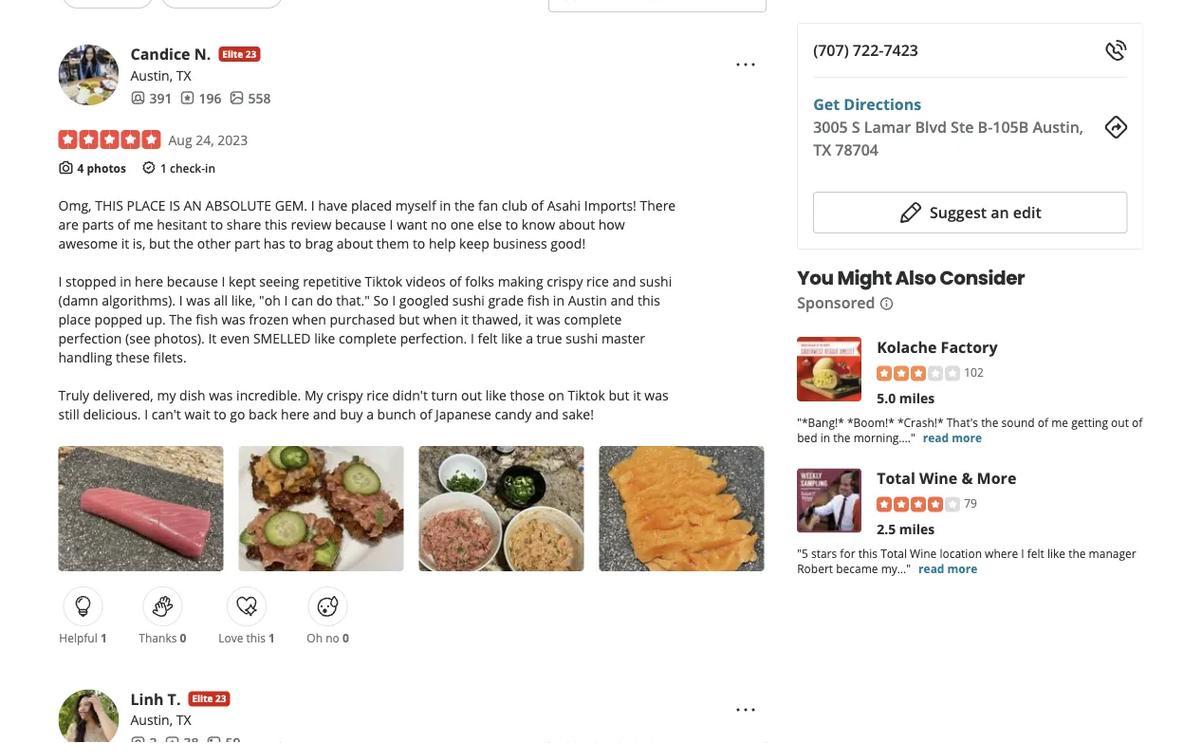 Task type: locate. For each thing, give the bounding box(es) containing it.
here up algorithms).
[[135, 272, 163, 290]]

reviews element for t.
[[165, 733, 199, 743]]

out
[[461, 386, 482, 404], [1111, 415, 1129, 430]]

0 horizontal spatial tiktok
[[365, 272, 402, 290]]

2 vertical spatial but
[[609, 386, 630, 404]]

absolute
[[205, 196, 271, 214]]

1 vertical spatial more
[[948, 561, 978, 577]]

tx down 3005
[[813, 140, 832, 160]]

reviews element containing 196
[[180, 88, 222, 107]]

1 vertical spatial because
[[167, 272, 218, 290]]

friends element
[[130, 88, 172, 107], [130, 733, 157, 743]]

0 vertical spatial friends element
[[130, 88, 172, 107]]

1 right helpful
[[100, 630, 107, 646]]

crispy up buy
[[327, 386, 363, 404]]

0 vertical spatial read more
[[923, 430, 982, 445]]

me left 'getting'
[[1052, 415, 1069, 430]]

1 vertical spatial reviews element
[[165, 733, 199, 743]]

1 vertical spatial out
[[1111, 415, 1129, 430]]

1 vertical spatial photos element
[[206, 733, 241, 743]]

elite right 'n.'
[[222, 47, 243, 60]]

friends element containing 391
[[130, 88, 172, 107]]

1 horizontal spatial (0 reactions) element
[[342, 630, 349, 646]]

know
[[522, 215, 555, 233]]

was
[[186, 291, 210, 309], [221, 310, 246, 328], [537, 310, 561, 328], [209, 386, 233, 404], [645, 386, 669, 404]]

linh t. link
[[130, 689, 181, 709]]

felt
[[478, 329, 498, 347], [1028, 546, 1045, 561]]

1 vertical spatial 16 friends v2 image
[[130, 736, 146, 743]]

0 vertical spatial 23
[[246, 47, 256, 60]]

total inside "5 stars for this total wine location where i felt like the manager robert became my…"
[[881, 546, 907, 561]]

1 horizontal spatial no
[[431, 215, 447, 233]]

to left the go
[[214, 405, 226, 423]]

when
[[292, 310, 326, 328], [423, 310, 457, 328]]

1 horizontal spatial here
[[281, 405, 309, 423]]

reviews element down t.
[[165, 733, 199, 743]]

0
[[180, 630, 186, 646], [342, 630, 349, 646]]

16 friends v2 image
[[130, 90, 146, 105], [130, 736, 146, 743]]

kolache factory
[[877, 336, 998, 357]]

fish up it
[[196, 310, 218, 328]]

of left folks
[[449, 272, 462, 290]]

have
[[318, 196, 348, 214]]

"5 stars for this total wine location where i felt like the manager robert became my…"
[[797, 546, 1137, 577]]

brag
[[305, 234, 333, 252]]

complete down purchased
[[339, 329, 397, 347]]

dish
[[179, 386, 205, 404]]

even
[[220, 329, 250, 347]]

1 right "16 check in v2" image
[[160, 160, 167, 176]]

(0 reactions) element right oh
[[342, 630, 349, 646]]

read up total wine & more
[[923, 430, 949, 445]]

1 16 friends v2 image from the top
[[130, 90, 146, 105]]

photos element
[[229, 88, 271, 107], [206, 733, 241, 743]]

read more up total wine & more
[[923, 430, 982, 445]]

0 horizontal spatial felt
[[478, 329, 498, 347]]

sponsored
[[797, 292, 875, 313]]

it right thawed,
[[525, 310, 533, 328]]

elite right t.
[[192, 693, 213, 705]]

0 right thanks
[[180, 630, 186, 646]]

about up good!
[[559, 215, 595, 233]]

0 vertical spatial felt
[[478, 329, 498, 347]]

16 camera v2 image
[[58, 160, 74, 175]]

rice up austin
[[587, 272, 609, 290]]

1 vertical spatial no
[[326, 630, 340, 646]]

2 (1 reaction) element from the left
[[269, 630, 275, 646]]

austin, inside get directions 3005 s lamar blvd ste b-105b austin, tx 78704
[[1033, 117, 1084, 137]]

i inside "5 stars for this total wine location where i felt like the manager robert became my…"
[[1021, 546, 1025, 561]]

reviews element
[[180, 88, 222, 107], [165, 733, 199, 743]]

miles down 4 star rating image
[[899, 520, 935, 538]]

1 miles from the top
[[899, 389, 935, 407]]

2 miles from the top
[[899, 520, 935, 538]]

is
[[169, 196, 180, 214]]

this right the for
[[859, 546, 878, 561]]

16 info v2 image
[[879, 296, 894, 311]]

rice up the bunch
[[366, 386, 389, 404]]

(0 reactions) element for thanks 0
[[180, 630, 186, 646]]

this
[[265, 215, 287, 233], [638, 291, 660, 309], [859, 546, 878, 561], [246, 630, 266, 646]]

club
[[502, 196, 528, 214]]

1 vertical spatial fish
[[196, 310, 218, 328]]

kolache factory image
[[797, 337, 862, 401]]

2 when from the left
[[423, 310, 457, 328]]

1 elite 23 austin, tx from the top
[[130, 47, 256, 84]]

i right so
[[392, 291, 396, 309]]

an
[[184, 196, 202, 214]]

here inside "truly delivered, my dish was incredible. my crispy rice didn't turn out like those on tiktok but it was still delicious. i can't wait to go back here and buy a bunch of japanese candy and sake!"
[[281, 405, 309, 423]]

1 horizontal spatial a
[[526, 329, 533, 347]]

more up &
[[952, 430, 982, 445]]

thanks 0
[[139, 630, 186, 646]]

read more link for factory
[[923, 430, 982, 445]]

felt inside the i stopped in here because i kept seeing repetitive tiktok videos of folks making crispy rice and sushi (damn algorithms). i was all like, "oh i can do that." so i googled sushi grade fish in austin and this place popped up. the fish was frozen when purchased but when it thawed, it was complete perfection (see photos). it even smelled like complete perfection. i felt like a true sushi master handling these filets.
[[478, 329, 498, 347]]

because up all
[[167, 272, 218, 290]]

was down master at the right top of page
[[645, 386, 669, 404]]

reviews element right 391
[[180, 88, 222, 107]]

elite 23 austin, tx
[[130, 47, 256, 84], [130, 693, 226, 729]]

1 vertical spatial complete
[[339, 329, 397, 347]]

0 vertical spatial austin,
[[130, 66, 173, 84]]

0 vertical spatial miles
[[899, 389, 935, 407]]

tx for t.
[[176, 711, 191, 729]]

to down want at the top left
[[413, 234, 425, 252]]

miles up *crash!*
[[899, 389, 935, 407]]

0 right oh
[[342, 630, 349, 646]]

and up master at the right top of page
[[613, 272, 636, 290]]

0 horizontal spatial because
[[167, 272, 218, 290]]

(1 reaction) element right helpful
[[100, 630, 107, 646]]

delicious.
[[83, 405, 141, 423]]

wine down '2.5 miles'
[[910, 546, 937, 561]]

1 horizontal spatial me
[[1052, 415, 1069, 430]]

place
[[127, 196, 166, 214]]

me down place
[[133, 215, 153, 233]]

when up perfection.
[[423, 310, 457, 328]]

0 vertical spatial no
[[431, 215, 447, 233]]

elite 23 link for linh t.
[[188, 692, 230, 707]]

1 vertical spatial read
[[919, 561, 945, 577]]

the
[[455, 196, 475, 214], [174, 234, 194, 252], [981, 415, 999, 430], [833, 430, 851, 445], [1069, 546, 1086, 561]]

get
[[813, 94, 840, 114]]

16 photos v2 image
[[229, 90, 244, 105], [206, 736, 222, 743]]

1 vertical spatial rice
[[366, 386, 389, 404]]

austin, down candice
[[130, 66, 173, 84]]

1 horizontal spatial elite
[[222, 47, 243, 60]]

photos
[[87, 160, 126, 176]]

the
[[169, 310, 192, 328]]

1 vertical spatial tx
[[813, 140, 832, 160]]

sushi right true at the top of page
[[566, 329, 598, 347]]

about right the brag
[[337, 234, 373, 252]]

1 horizontal spatial because
[[335, 215, 386, 233]]

3 star rating image
[[877, 366, 961, 381]]

elite 23 austin, tx up 196
[[130, 47, 256, 84]]

this inside omg, this place is an absolute gem. i have placed myself in the fan club of asahi imports! there are parts of me hesitant to share this review because i want no one else to know about how awesome it is, but the other part has to brag about them to help keep business good!
[[265, 215, 287, 233]]

sushi up master at the right top of page
[[640, 272, 672, 290]]

23
[[246, 47, 256, 60], [215, 693, 226, 705]]

like up candy
[[486, 386, 507, 404]]

2 vertical spatial sushi
[[566, 329, 598, 347]]

0 vertical spatial elite
[[222, 47, 243, 60]]

0 horizontal spatial out
[[461, 386, 482, 404]]

16 friends v2 image for linh t.
[[130, 736, 146, 743]]

elite 23 link right t.
[[188, 692, 230, 707]]

because inside omg, this place is an absolute gem. i have placed myself in the fan club of asahi imports! there are parts of me hesitant to share this review because i want no one else to know about how awesome it is, but the other part has to brag about them to help keep business good!
[[335, 215, 386, 233]]

5.0 miles
[[877, 389, 935, 407]]

but
[[149, 234, 170, 252], [399, 310, 420, 328], [609, 386, 630, 404]]

0 vertical spatial read
[[923, 430, 949, 445]]

tx
[[176, 66, 191, 84], [813, 140, 832, 160], [176, 711, 191, 729]]

elite 23 link for candice n.
[[219, 46, 260, 62]]

16 photos v2 image for t.
[[206, 736, 222, 743]]

tiktok
[[365, 272, 402, 290], [568, 386, 605, 404]]

crispy
[[547, 272, 583, 290], [327, 386, 363, 404]]

read more link for wine
[[919, 561, 978, 577]]

1 vertical spatial elite
[[192, 693, 213, 705]]

1 vertical spatial 23
[[215, 693, 226, 705]]

0 vertical spatial wine
[[920, 468, 958, 488]]

*crash!*
[[898, 415, 944, 430]]

1 horizontal spatial when
[[423, 310, 457, 328]]

"5
[[797, 546, 808, 561]]

didn't
[[392, 386, 428, 404]]

the left manager
[[1069, 546, 1086, 561]]

no inside omg, this place is an absolute gem. i have placed myself in the fan club of asahi imports! there are parts of me hesitant to share this review because i want no one else to know about how awesome it is, but the other part has to brag about them to help keep business good!
[[431, 215, 447, 233]]

0 vertical spatial tx
[[176, 66, 191, 84]]

1 friends element from the top
[[130, 88, 172, 107]]

i right where at the right bottom of the page
[[1021, 546, 1025, 561]]

b-
[[978, 117, 993, 137]]

(707)
[[813, 40, 849, 60]]

read more link up total wine & more
[[923, 430, 982, 445]]

miles for total
[[899, 520, 935, 538]]

1 right "love"
[[269, 630, 275, 646]]

(1 reaction) element
[[100, 630, 107, 646], [269, 630, 275, 646]]

0 vertical spatial reviews element
[[180, 88, 222, 107]]

1 horizontal spatial complete
[[564, 310, 622, 328]]

(0 reactions) element for oh no 0
[[342, 630, 349, 646]]

16 friends v2 image down linh at the bottom of the page
[[130, 736, 146, 743]]

0 vertical spatial crispy
[[547, 272, 583, 290]]

like right where at the right bottom of the page
[[1048, 546, 1066, 561]]

105b
[[993, 117, 1029, 137]]

1 horizontal spatial tiktok
[[568, 386, 605, 404]]

i
[[311, 196, 315, 214], [390, 215, 393, 233], [58, 272, 62, 290], [222, 272, 225, 290], [179, 291, 183, 309], [284, 291, 288, 309], [392, 291, 396, 309], [471, 329, 474, 347], [144, 405, 148, 423], [1021, 546, 1025, 561]]

2 vertical spatial austin,
[[130, 711, 173, 729]]

1 check-in
[[160, 160, 215, 176]]

1 vertical spatial a
[[366, 405, 374, 423]]

this
[[95, 196, 123, 214]]

me inside omg, this place is an absolute gem. i have placed myself in the fan club of asahi imports! there are parts of me hesitant to share this review because i want no one else to know about how awesome it is, but the other part has to brag about them to help keep business good!
[[133, 215, 153, 233]]

0 horizontal spatial me
[[133, 215, 153, 233]]

love
[[219, 630, 243, 646]]

austin, down linh t. link on the left
[[130, 711, 173, 729]]

like down thawed,
[[501, 329, 522, 347]]

wine
[[920, 468, 958, 488], [910, 546, 937, 561]]

review
[[291, 215, 332, 233]]

this up has
[[265, 215, 287, 233]]

0 vertical spatial rice
[[587, 272, 609, 290]]

a left true at the top of page
[[526, 329, 533, 347]]

because down placed
[[335, 215, 386, 233]]

2 (0 reactions) element from the left
[[342, 630, 349, 646]]

1 vertical spatial 16 photos v2 image
[[206, 736, 222, 743]]

share
[[227, 215, 261, 233]]

0 vertical spatial but
[[149, 234, 170, 252]]

0 horizontal spatial (1 reaction) element
[[100, 630, 107, 646]]

ste
[[951, 117, 974, 137]]

0 horizontal spatial crispy
[[327, 386, 363, 404]]

menu image
[[735, 698, 757, 721]]

0 vertical spatial 16 photos v2 image
[[229, 90, 244, 105]]

1 vertical spatial friends element
[[130, 733, 157, 743]]

read more right my…" at bottom right
[[919, 561, 978, 577]]

total
[[877, 468, 916, 488], [881, 546, 907, 561]]

(0 reactions) element
[[180, 630, 186, 646], [342, 630, 349, 646]]

1 vertical spatial crispy
[[327, 386, 363, 404]]

miles
[[899, 389, 935, 407], [899, 520, 935, 538]]

2.5
[[877, 520, 896, 538]]

1 horizontal spatial felt
[[1028, 546, 1045, 561]]

1 vertical spatial read more
[[919, 561, 978, 577]]

so
[[373, 291, 389, 309]]

photo of linh t. image
[[58, 690, 119, 743]]

no up help
[[431, 215, 447, 233]]

of down didn't on the bottom of page
[[420, 405, 432, 423]]

an
[[991, 202, 1009, 223]]

like
[[314, 329, 335, 347], [501, 329, 522, 347], [486, 386, 507, 404], [1048, 546, 1066, 561]]

2 horizontal spatial but
[[609, 386, 630, 404]]

get directions 3005 s lamar blvd ste b-105b austin, tx 78704
[[813, 94, 1084, 160]]

aug 24, 2023
[[168, 130, 248, 148]]

read for factory
[[923, 430, 949, 445]]

0 horizontal spatial a
[[366, 405, 374, 423]]

photos element for candice n.
[[229, 88, 271, 107]]

tx down t.
[[176, 711, 191, 729]]

1 vertical spatial elite 23 link
[[188, 692, 230, 707]]

but down master at the right top of page
[[609, 386, 630, 404]]

1 vertical spatial tiktok
[[568, 386, 605, 404]]

1 horizontal spatial crispy
[[547, 272, 583, 290]]

(1 reaction) element for love this 1
[[269, 630, 275, 646]]

1 vertical spatial read more link
[[919, 561, 978, 577]]

2 16 friends v2 image from the top
[[130, 736, 146, 743]]

2 friends element from the top
[[130, 733, 157, 743]]

1 vertical spatial wine
[[910, 546, 937, 561]]

wine left &
[[920, 468, 958, 488]]

0 vertical spatial complete
[[564, 310, 622, 328]]

1 vertical spatial here
[[281, 405, 309, 423]]

wait
[[185, 405, 210, 423]]

1 horizontal spatial out
[[1111, 415, 1129, 430]]

0 horizontal spatial elite
[[192, 693, 213, 705]]

read for wine
[[919, 561, 945, 577]]

0 vertical spatial tiktok
[[365, 272, 402, 290]]

0 vertical spatial me
[[133, 215, 153, 233]]

was left all
[[186, 291, 210, 309]]

a right buy
[[366, 405, 374, 423]]

1 (1 reaction) element from the left
[[100, 630, 107, 646]]

place
[[58, 310, 91, 328]]

photos element for linh t.
[[206, 733, 241, 743]]

0 horizontal spatial 0
[[180, 630, 186, 646]]

total up 4 star rating image
[[877, 468, 916, 488]]

when down can
[[292, 310, 326, 328]]

my
[[305, 386, 323, 404]]

2 vertical spatial tx
[[176, 711, 191, 729]]

but inside omg, this place is an absolute gem. i have placed myself in the fan club of asahi imports! there are parts of me hesitant to share this review because i want no one else to know about how awesome it is, but the other part has to brag about them to help keep business good!
[[149, 234, 170, 252]]

0 horizontal spatial 16 photos v2 image
[[206, 736, 222, 743]]

0 vertical spatial more
[[952, 430, 982, 445]]

1 vertical spatial 16 review v2 image
[[165, 736, 180, 743]]

total down 2.5
[[881, 546, 907, 561]]

1 horizontal spatial fish
[[527, 291, 550, 309]]

but down googled
[[399, 310, 420, 328]]

i left 'can't'
[[144, 405, 148, 423]]

3005
[[813, 117, 848, 137]]

felt down thawed,
[[478, 329, 498, 347]]

0 vertical spatial out
[[461, 386, 482, 404]]

crispy inside "truly delivered, my dish was incredible. my crispy rice didn't turn out like those on tiktok but it was still delicious. i can't wait to go back here and buy a bunch of japanese candy and sake!"
[[327, 386, 363, 404]]

1 horizontal spatial 16 photos v2 image
[[229, 90, 244, 105]]

kolache
[[877, 336, 937, 357]]

79
[[964, 495, 977, 511]]

you
[[797, 265, 834, 291]]

0 vertical spatial 16 review v2 image
[[180, 90, 195, 105]]

4
[[77, 160, 84, 176]]

friends element down candice
[[130, 88, 172, 107]]

frozen
[[249, 310, 289, 328]]

2 elite 23 austin, tx from the top
[[130, 693, 226, 729]]

became
[[836, 561, 878, 577]]

of right 'sound'
[[1038, 415, 1049, 430]]

out right 'getting'
[[1111, 415, 1129, 430]]

16 review v2 image
[[180, 90, 195, 105], [165, 736, 180, 743]]

about
[[559, 215, 595, 233], [337, 234, 373, 252]]

i inside "truly delivered, my dish was incredible. my crispy rice didn't turn out like those on tiktok but it was still delicious. i can't wait to go back here and buy a bunch of japanese candy and sake!"
[[144, 405, 148, 423]]

like down do
[[314, 329, 335, 347]]

felt inside "5 stars for this total wine location where i felt like the manager robert became my…"
[[1028, 546, 1045, 561]]

truly delivered, my dish was incredible. my crispy rice didn't turn out like those on tiktok but it was still delicious. i can't wait to go back here and buy a bunch of japanese candy and sake!
[[58, 386, 669, 423]]

but right is,
[[149, 234, 170, 252]]

0 vertical spatial read more link
[[923, 430, 982, 445]]

because
[[335, 215, 386, 233], [167, 272, 218, 290]]

purchased
[[330, 310, 395, 328]]

like inside "5 stars for this total wine location where i felt like the manager robert became my…"
[[1048, 546, 1066, 561]]

1 vertical spatial elite 23 austin, tx
[[130, 693, 226, 729]]

of inside "truly delivered, my dish was incredible. my crispy rice didn't turn out like those on tiktok but it was still delicious. i can't wait to go back here and buy a bunch of japanese candy and sake!"
[[420, 405, 432, 423]]

this inside "5 stars for this total wine location where i felt like the manager robert became my…"
[[859, 546, 878, 561]]

elite 23 link right 'n.'
[[219, 46, 260, 62]]

196
[[199, 89, 222, 107]]

it down master at the right top of page
[[633, 386, 641, 404]]

elite for linh t.
[[192, 693, 213, 705]]

1 vertical spatial about
[[337, 234, 373, 252]]

24 phone v2 image
[[1105, 39, 1128, 62]]

1 vertical spatial me
[[1052, 415, 1069, 430]]

16 photos v2 image for n.
[[229, 90, 244, 105]]

sound
[[1002, 415, 1035, 430]]

1 horizontal spatial but
[[399, 310, 420, 328]]

0 horizontal spatial rice
[[366, 386, 389, 404]]

(0 reactions) element right thanks
[[180, 630, 186, 646]]

googled
[[399, 291, 449, 309]]

1 horizontal spatial 0
[[342, 630, 349, 646]]

of
[[531, 196, 544, 214], [118, 215, 130, 233], [449, 272, 462, 290], [420, 405, 432, 423], [1038, 415, 1049, 430], [1132, 415, 1143, 430]]

16 review v2 image left 196
[[180, 90, 195, 105]]

more left where at the right bottom of the page
[[948, 561, 978, 577]]

of right 'getting'
[[1132, 415, 1143, 430]]

in up algorithms).
[[120, 272, 131, 290]]

0 horizontal spatial here
[[135, 272, 163, 290]]

out up japanese
[[461, 386, 482, 404]]

0 horizontal spatial 1
[[100, 630, 107, 646]]

1 (0 reactions) element from the left
[[180, 630, 186, 646]]

consider
[[940, 265, 1025, 291]]

0 vertical spatial elite 23 link
[[219, 46, 260, 62]]

i up them
[[390, 215, 393, 233]]

1 horizontal spatial 23
[[246, 47, 256, 60]]

hesitant
[[157, 215, 207, 233]]

0 horizontal spatial (0 reactions) element
[[180, 630, 186, 646]]

suggest an edit button
[[813, 192, 1128, 233]]

here down the my
[[281, 405, 309, 423]]

directions
[[844, 94, 922, 114]]

16 review v2 image for t.
[[165, 736, 180, 743]]

was up the go
[[209, 386, 233, 404]]

0 vertical spatial elite 23 austin, tx
[[130, 47, 256, 84]]

a inside the i stopped in here because i kept seeing repetitive tiktok videos of folks making crispy rice and sushi (damn algorithms). i was all like, "oh i can do that." so i googled sushi grade fish in austin and this place popped up. the fish was frozen when purchased but when it thawed, it was complete perfection (see photos). it even smelled like complete perfection. i felt like a true sushi master handling these filets.
[[526, 329, 533, 347]]

a
[[526, 329, 533, 347], [366, 405, 374, 423]]

photos element containing 558
[[229, 88, 271, 107]]

me inside "*bang!* *boom!* *crash!* that's the sound of me getting out of bed in the morning.…"
[[1052, 415, 1069, 430]]

in inside omg, this place is an absolute gem. i have placed myself in the fan club of asahi imports! there are parts of me hesitant to share this review because i want no one else to know about how awesome it is, but the other part has to brag about them to help keep business good!
[[440, 196, 451, 214]]

1 horizontal spatial about
[[559, 215, 595, 233]]

tiktok up sake!
[[568, 386, 605, 404]]

read right my…" at bottom right
[[919, 561, 945, 577]]

to up 'other'
[[210, 215, 223, 233]]

the right bed
[[833, 430, 851, 445]]

0 horizontal spatial 23
[[215, 693, 226, 705]]

like inside "truly delivered, my dish was incredible. my crispy rice didn't turn out like those on tiktok but it was still delicious. i can't wait to go back here and buy a bunch of japanese candy and sake!"
[[486, 386, 507, 404]]

here
[[135, 272, 163, 290], [281, 405, 309, 423]]

  text field
[[548, 0, 767, 12]]

16 friends v2 image for candice n.
[[130, 90, 146, 105]]



Task type: describe. For each thing, give the bounding box(es) containing it.
i up review
[[311, 196, 315, 214]]

out inside "truly delivered, my dish was incredible. my crispy rice didn't turn out like those on tiktok but it was still delicious. i can't wait to go back here and buy a bunch of japanese candy and sake!"
[[461, 386, 482, 404]]

miles for kolache
[[899, 389, 935, 407]]

in down the aug 24, 2023
[[205, 160, 215, 176]]

23 for linh t.
[[215, 693, 226, 705]]

my
[[157, 386, 176, 404]]

*boom!*
[[847, 415, 895, 430]]

was up "even"
[[221, 310, 246, 328]]

love this 1
[[219, 630, 275, 646]]

out inside "*bang!* *boom!* *crash!* that's the sound of me getting out of bed in the morning.…"
[[1111, 415, 1129, 430]]

business
[[493, 234, 547, 252]]

"oh
[[259, 291, 281, 309]]

tiktok inside "truly delivered, my dish was incredible. my crispy rice didn't turn out like those on tiktok but it was still delicious. i can't wait to go back here and buy a bunch of japanese candy and sake!"
[[568, 386, 605, 404]]

here inside the i stopped in here because i kept seeing repetitive tiktok videos of folks making crispy rice and sushi (damn algorithms). i was all like, "oh i can do that." so i googled sushi grade fish in austin and this place popped up. the fish was frozen when purchased but when it thawed, it was complete perfection (see photos). it even smelled like complete perfection. i felt like a true sushi master handling these filets.
[[135, 272, 163, 290]]

location
[[940, 546, 982, 561]]

smelled
[[253, 329, 311, 347]]

i down thawed,
[[471, 329, 474, 347]]

"*bang!* *boom!* *crash!* that's the sound of me getting out of bed in the morning.…"
[[797, 415, 1143, 445]]

folks
[[465, 272, 494, 290]]

more for wine
[[948, 561, 978, 577]]

imports!
[[584, 196, 637, 214]]

aug
[[168, 130, 192, 148]]

0 vertical spatial about
[[559, 215, 595, 233]]

delivered,
[[93, 386, 154, 404]]

5.0
[[877, 389, 896, 407]]

16 check in v2 image
[[141, 160, 157, 175]]

that."
[[336, 291, 370, 309]]

austin, for candice n.
[[130, 66, 173, 84]]

get directions link
[[813, 94, 922, 114]]

because inside the i stopped in here because i kept seeing repetitive tiktok videos of folks making crispy rice and sushi (damn algorithms). i was all like, "oh i can do that." so i googled sushi grade fish in austin and this place popped up. the fish was frozen when purchased but when it thawed, it was complete perfection (see photos). it even smelled like complete perfection. i felt like a true sushi master handling these filets.
[[167, 272, 218, 290]]

want
[[397, 215, 427, 233]]

n.
[[194, 43, 211, 64]]

total wine & more image
[[797, 468, 862, 533]]

4 star rating image
[[877, 497, 961, 512]]

2 0 from the left
[[342, 630, 349, 646]]

fan
[[478, 196, 498, 214]]

asahi
[[547, 196, 581, 214]]

candice n.
[[130, 43, 211, 64]]

of down this
[[118, 215, 130, 233]]

0 vertical spatial total
[[877, 468, 916, 488]]

t.
[[168, 689, 181, 709]]

i stopped in here because i kept seeing repetitive tiktok videos of folks making crispy rice and sushi (damn algorithms). i was all like, "oh i can do that." so i googled sushi grade fish in austin and this place popped up. the fish was frozen when purchased but when it thawed, it was complete perfection (see photos). it even smelled like complete perfection. i felt like a true sushi master handling these filets.
[[58, 272, 672, 366]]

morning.…"
[[854, 430, 916, 445]]

read more for factory
[[923, 430, 982, 445]]

tiktok inside the i stopped in here because i kept seeing repetitive tiktok videos of folks making crispy rice and sushi (damn algorithms). i was all like, "oh i can do that." so i googled sushi grade fish in austin and this place popped up. the fish was frozen when purchased but when it thawed, it was complete perfection (see photos). it even smelled like complete perfection. i felt like a true sushi master handling these filets.
[[365, 272, 402, 290]]

this right "love"
[[246, 630, 266, 646]]

in left austin
[[553, 291, 565, 309]]

still
[[58, 405, 79, 423]]

(707) 722-7423
[[813, 40, 919, 60]]

thanks
[[139, 630, 177, 646]]

read more for wine
[[919, 561, 978, 577]]

it left thawed,
[[461, 310, 469, 328]]

help
[[429, 234, 456, 252]]

1 horizontal spatial sushi
[[566, 329, 598, 347]]

bed
[[797, 430, 818, 445]]

grade
[[488, 291, 524, 309]]

to down 'club'
[[506, 215, 518, 233]]

1 when from the left
[[292, 310, 326, 328]]

one
[[450, 215, 474, 233]]

0 horizontal spatial about
[[337, 234, 373, 252]]

this inside the i stopped in here because i kept seeing repetitive tiktok videos of folks making crispy rice and sushi (damn algorithms). i was all like, "oh i can do that." so i googled sushi grade fish in austin and this place popped up. the fish was frozen when purchased but when it thawed, it was complete perfection (see photos). it even smelled like complete perfection. i felt like a true sushi master handling these filets.
[[638, 291, 660, 309]]

0 horizontal spatial sushi
[[452, 291, 485, 309]]

and right austin
[[611, 291, 634, 309]]

friends element for linh t.
[[130, 733, 157, 743]]

also
[[896, 265, 936, 291]]

elite for candice n.
[[222, 47, 243, 60]]

2 horizontal spatial 1
[[269, 630, 275, 646]]

but inside the i stopped in here because i kept seeing repetitive tiktok videos of folks making crispy rice and sushi (damn algorithms). i was all like, "oh i can do that." so i googled sushi grade fish in austin and this place popped up. the fish was frozen when purchased but when it thawed, it was complete perfection (see photos). it even smelled like complete perfection. i felt like a true sushi master handling these filets.
[[399, 310, 420, 328]]

incredible.
[[236, 386, 301, 404]]

to right has
[[289, 234, 302, 252]]

helpful 1
[[59, 630, 107, 646]]

391
[[149, 89, 172, 107]]

558
[[248, 89, 271, 107]]

0 horizontal spatial fish
[[196, 310, 218, 328]]

102
[[964, 364, 984, 380]]

s
[[852, 117, 860, 137]]

for
[[840, 546, 856, 561]]

elite 23 austin, tx for n.
[[130, 47, 256, 84]]

i up the the
[[179, 291, 183, 309]]

menu image
[[735, 53, 757, 76]]

1 horizontal spatial 1
[[160, 160, 167, 176]]

handling
[[58, 348, 112, 366]]

suggest
[[930, 202, 987, 223]]

was up true at the top of page
[[537, 310, 561, 328]]

rice inside the i stopped in here because i kept seeing repetitive tiktok videos of folks making crispy rice and sushi (damn algorithms). i was all like, "oh i can do that." so i googled sushi grade fish in austin and this place popped up. the fish was frozen when purchased but when it thawed, it was complete perfection (see photos). it even smelled like complete perfection. i felt like a true sushi master handling these filets.
[[587, 272, 609, 290]]

back
[[249, 405, 278, 423]]

those
[[510, 386, 545, 404]]

i left "kept"
[[222, 272, 225, 290]]

4 photos
[[77, 160, 126, 176]]

the inside "5 stars for this total wine location where i felt like the manager robert became my…"
[[1069, 546, 1086, 561]]

omg, this place is an absolute gem. i have placed myself in the fan club of asahi imports! there are parts of me hesitant to share this review because i want no one else to know about how awesome it is, but the other part has to brag about them to help keep business good!
[[58, 196, 676, 252]]

0 horizontal spatial complete
[[339, 329, 397, 347]]

awesome
[[58, 234, 118, 252]]

more
[[977, 468, 1017, 488]]

it inside omg, this place is an absolute gem. i have placed myself in the fan club of asahi imports! there are parts of me hesitant to share this review because i want no one else to know about how awesome it is, but the other part has to brag about them to help keep business good!
[[121, 234, 129, 252]]

(see
[[125, 329, 151, 347]]

like,
[[231, 291, 256, 309]]

the down "hesitant"
[[174, 234, 194, 252]]

a inside "truly delivered, my dish was incredible. my crispy rice didn't turn out like those on tiktok but it was still delicious. i can't wait to go back here and buy a bunch of japanese candy and sake!"
[[366, 405, 374, 423]]

elite 23 austin, tx for t.
[[130, 693, 226, 729]]

tx for n.
[[176, 66, 191, 84]]

(1 reaction) element for helpful 1
[[100, 630, 107, 646]]

but inside "truly delivered, my dish was incredible. my crispy rice didn't turn out like those on tiktok but it was still delicious. i can't wait to go back here and buy a bunch of japanese candy and sake!"
[[609, 386, 630, 404]]

lamar
[[864, 117, 911, 137]]

perfection.
[[400, 329, 467, 347]]

master
[[602, 329, 645, 347]]

to inside "truly delivered, my dish was incredible. my crispy rice didn't turn out like those on tiktok but it was still delicious. i can't wait to go back here and buy a bunch of japanese candy and sake!"
[[214, 405, 226, 423]]

wine inside "5 stars for this total wine location where i felt like the manager robert became my…"
[[910, 546, 937, 561]]

of inside the i stopped in here because i kept seeing repetitive tiktok videos of folks making crispy rice and sushi (damn algorithms). i was all like, "oh i can do that." so i googled sushi grade fish in austin and this place popped up. the fish was frozen when purchased but when it thawed, it was complete perfection (see photos). it even smelled like complete perfection. i felt like a true sushi master handling these filets.
[[449, 272, 462, 290]]

austin, for linh t.
[[130, 711, 173, 729]]

24 directions v2 image
[[1105, 116, 1128, 139]]

perfection
[[58, 329, 122, 347]]

0 horizontal spatial no
[[326, 630, 340, 646]]

up.
[[146, 310, 166, 328]]

and down the my
[[313, 405, 337, 423]]

it inside "truly delivered, my dish was incredible. my crispy rice didn't turn out like those on tiktok but it was still delicious. i can't wait to go back here and buy a bunch of japanese candy and sake!"
[[633, 386, 641, 404]]

parts
[[82, 215, 114, 233]]

in inside "*bang!* *boom!* *crash!* that's the sound of me getting out of bed in the morning.…"
[[821, 430, 831, 445]]

blvd
[[915, 117, 947, 137]]

23 for candice n.
[[246, 47, 256, 60]]

bunch
[[377, 405, 416, 423]]

linh t.
[[130, 689, 181, 709]]

1 0 from the left
[[180, 630, 186, 646]]

16 review v2 image for n.
[[180, 90, 195, 105]]

can
[[291, 291, 313, 309]]

tx inside get directions 3005 s lamar blvd ste b-105b austin, tx 78704
[[813, 140, 832, 160]]

the up one
[[455, 196, 475, 214]]

else
[[478, 215, 502, 233]]

crispy inside the i stopped in here because i kept seeing repetitive tiktok videos of folks making crispy rice and sushi (damn algorithms). i was all like, "oh i can do that." so i googled sushi grade fish in austin and this place popped up. the fish was frozen when purchased but when it thawed, it was complete perfection (see photos). it even smelled like complete perfection. i felt like a true sushi master handling these filets.
[[547, 272, 583, 290]]

0 vertical spatial fish
[[527, 291, 550, 309]]

other
[[197, 234, 231, 252]]

is,
[[133, 234, 146, 252]]

of up know
[[531, 196, 544, 214]]

i right "oh
[[284, 291, 288, 309]]

it
[[208, 329, 217, 347]]

might
[[837, 265, 892, 291]]

gem.
[[275, 196, 308, 214]]

total wine & more
[[877, 468, 1017, 488]]

kept
[[229, 272, 256, 290]]

more for factory
[[952, 430, 982, 445]]

myself
[[395, 196, 436, 214]]

rice inside "truly delivered, my dish was incredible. my crispy rice didn't turn out like those on tiktok but it was still delicious. i can't wait to go back here and buy a bunch of japanese candy and sake!"
[[366, 386, 389, 404]]

reviews element for n.
[[180, 88, 222, 107]]

i up the '(damn'
[[58, 272, 62, 290]]

722-
[[853, 40, 884, 60]]

where
[[985, 546, 1018, 561]]

friends element for candice n.
[[130, 88, 172, 107]]

candy
[[495, 405, 532, 423]]

can't
[[152, 405, 181, 423]]

photo of candice n. image
[[58, 44, 119, 105]]

and down on
[[535, 405, 559, 423]]

placed
[[351, 196, 392, 214]]

the right the that's
[[981, 415, 999, 430]]

edit
[[1013, 202, 1042, 223]]

are
[[58, 215, 79, 233]]

24 pencil v2 image
[[900, 201, 922, 224]]

do
[[317, 291, 333, 309]]

5 star rating image
[[58, 130, 161, 149]]

4 photos link
[[77, 160, 126, 176]]

0 vertical spatial sushi
[[640, 272, 672, 290]]



Task type: vqa. For each thing, say whether or not it's contained in the screenshot.
leftmost the no
yes



